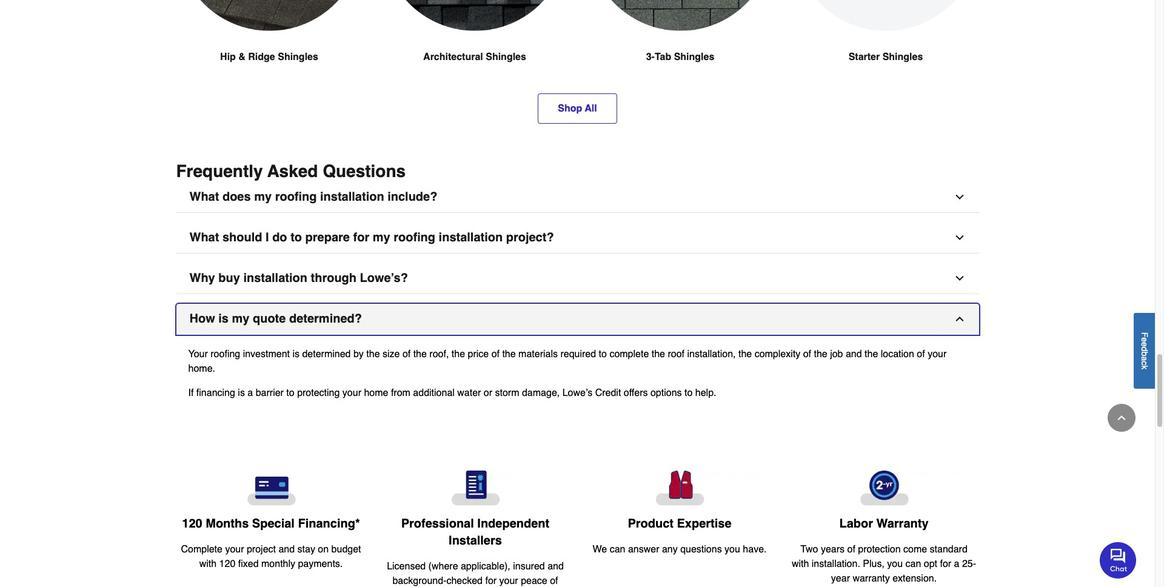 Task type: locate. For each thing, give the bounding box(es) containing it.
expertise
[[677, 517, 732, 531]]

2 vertical spatial my
[[232, 312, 250, 326]]

how is my quote determined? button
[[176, 304, 979, 335]]

1 horizontal spatial can
[[906, 559, 922, 570]]

options
[[651, 388, 682, 399]]

1 vertical spatial 120
[[219, 559, 236, 570]]

from
[[391, 388, 411, 399]]

chevron down image
[[954, 191, 966, 203], [954, 232, 966, 244]]

a inside two years of protection come standard with installation. plus, you can opt for a 25- year warranty extension.
[[954, 559, 960, 570]]

1 shingles from the left
[[278, 52, 318, 62]]

2 what from the top
[[190, 231, 219, 244]]

shingles right the starter
[[883, 52, 923, 62]]

of right years in the right of the page
[[848, 544, 856, 555]]

the
[[367, 349, 380, 360], [413, 349, 427, 360], [452, 349, 465, 360], [502, 349, 516, 360], [652, 349, 665, 360], [739, 349, 752, 360], [814, 349, 828, 360], [865, 349, 878, 360]]

protecting
[[297, 388, 340, 399]]

0 vertical spatial can
[[610, 544, 626, 555]]

installation down questions
[[320, 190, 384, 204]]

to
[[291, 231, 302, 244], [599, 349, 607, 360], [286, 388, 295, 399], [685, 388, 693, 399]]

5 the from the left
[[652, 349, 665, 360]]

architectural shingles
[[423, 52, 526, 62]]

2 horizontal spatial a
[[1140, 356, 1150, 361]]

120 left fixed
[[219, 559, 236, 570]]

of
[[403, 349, 411, 360], [492, 349, 500, 360], [803, 349, 812, 360], [917, 349, 925, 360], [848, 544, 856, 555]]

0 vertical spatial my
[[254, 190, 272, 204]]

a left barrier
[[248, 388, 253, 399]]

all
[[585, 103, 597, 114]]

lowe's
[[563, 388, 593, 399]]

0 horizontal spatial and
[[279, 544, 295, 555]]

1 vertical spatial is
[[293, 349, 300, 360]]

0 horizontal spatial with
[[199, 559, 217, 570]]

your right location
[[928, 349, 947, 360]]

my for installation
[[254, 190, 272, 204]]

with inside complete your project and stay on budget with 120 fixed monthly payments.
[[199, 559, 217, 570]]

0 horizontal spatial 120
[[182, 517, 202, 531]]

on
[[318, 544, 329, 555]]

for inside "licensed (where applicable), insured and background-checked for your peace o"
[[485, 576, 497, 587]]

the left complexity
[[739, 349, 752, 360]]

what does my roofing installation include? button
[[176, 182, 979, 213]]

you left have. on the right of page
[[725, 544, 740, 555]]

0 vertical spatial a
[[1140, 356, 1150, 361]]

1 vertical spatial chevron down image
[[954, 232, 966, 244]]

peace
[[521, 576, 548, 587]]

is inside button
[[219, 312, 229, 326]]

size
[[383, 349, 400, 360]]

with down two
[[792, 559, 809, 570]]

(where
[[429, 561, 458, 572]]

if financing is a barrier to protecting your home from additional water or storm damage, lowe's credit offers options to help.
[[188, 388, 717, 399]]

budget
[[332, 544, 361, 555]]

what inside button
[[190, 231, 219, 244]]

for inside button
[[353, 231, 369, 244]]

months
[[206, 517, 249, 531]]

of inside two years of protection come standard with installation. plus, you can opt for a 25- year warranty extension.
[[848, 544, 856, 555]]

opt
[[924, 559, 938, 570]]

0 vertical spatial what
[[190, 190, 219, 204]]

0 vertical spatial for
[[353, 231, 369, 244]]

shingles down a section of black architectural shingles. "image"
[[486, 52, 526, 62]]

starter shingles
[[849, 52, 923, 62]]

my inside what does my roofing installation include? 'button'
[[254, 190, 272, 204]]

financing*
[[298, 517, 360, 531]]

a dark blue credit card icon. image
[[179, 471, 364, 506]]

is right how
[[219, 312, 229, 326]]

1 chevron down image from the top
[[954, 191, 966, 203]]

tab
[[655, 52, 672, 62]]

what for what should i do to prepare for my roofing installation project?
[[190, 231, 219, 244]]

installation
[[320, 190, 384, 204], [439, 231, 503, 244], [243, 271, 307, 285]]

shingles right 'tab'
[[674, 52, 715, 62]]

0 horizontal spatial roofing
[[211, 349, 240, 360]]

1 horizontal spatial roofing
[[275, 190, 317, 204]]

by
[[354, 349, 364, 360]]

what for what does my roofing installation include?
[[190, 190, 219, 204]]

1 horizontal spatial for
[[485, 576, 497, 587]]

2 horizontal spatial and
[[846, 349, 862, 360]]

how is my quote determined?
[[190, 312, 362, 326]]

storm
[[495, 388, 519, 399]]

your down insured
[[500, 576, 518, 587]]

shingles
[[278, 52, 318, 62], [486, 52, 526, 62], [674, 52, 715, 62], [883, 52, 923, 62]]

120 up complete
[[182, 517, 202, 531]]

2 vertical spatial roofing
[[211, 349, 240, 360]]

1 horizontal spatial my
[[254, 190, 272, 204]]

1 vertical spatial you
[[888, 559, 903, 570]]

my for determined?
[[232, 312, 250, 326]]

is right investment
[[293, 349, 300, 360]]

does
[[223, 190, 251, 204]]

for down standard
[[940, 559, 952, 570]]

2 the from the left
[[413, 349, 427, 360]]

should
[[223, 231, 262, 244]]

roofing down asked
[[275, 190, 317, 204]]

help.
[[696, 388, 717, 399]]

25-
[[962, 559, 977, 570]]

protection
[[858, 544, 901, 555]]

my
[[254, 190, 272, 204], [373, 231, 390, 244], [232, 312, 250, 326]]

can up the extension.
[[906, 559, 922, 570]]

years
[[821, 544, 845, 555]]

roofing down the 'include?'
[[394, 231, 436, 244]]

a left 25-
[[954, 559, 960, 570]]

2 e from the top
[[1140, 342, 1150, 347]]

investment
[[243, 349, 290, 360]]

to inside button
[[291, 231, 302, 244]]

your
[[928, 349, 947, 360], [343, 388, 361, 399], [225, 544, 244, 555], [500, 576, 518, 587]]

chevron down image inside what does my roofing installation include? 'button'
[[954, 191, 966, 203]]

insured
[[513, 561, 545, 572]]

and right job
[[846, 349, 862, 360]]

0 vertical spatial installation
[[320, 190, 384, 204]]

a dark blue background check icon. image
[[383, 471, 568, 506]]

e
[[1140, 337, 1150, 342], [1140, 342, 1150, 347]]

what
[[190, 190, 219, 204], [190, 231, 219, 244]]

installation left project?
[[439, 231, 503, 244]]

the left materials
[[502, 349, 516, 360]]

1 vertical spatial what
[[190, 231, 219, 244]]

installation up how is my quote determined?
[[243, 271, 307, 285]]

120
[[182, 517, 202, 531], [219, 559, 236, 570]]

project?
[[506, 231, 554, 244]]

your up fixed
[[225, 544, 244, 555]]

my left quote
[[232, 312, 250, 326]]

my up the lowe's?
[[373, 231, 390, 244]]

to right barrier
[[286, 388, 295, 399]]

0 vertical spatial you
[[725, 544, 740, 555]]

3-tab shingles
[[646, 52, 715, 62]]

the right by
[[367, 349, 380, 360]]

roofing right your
[[211, 349, 240, 360]]

and right insured
[[548, 561, 564, 572]]

2 vertical spatial and
[[548, 561, 564, 572]]

0 horizontal spatial is
[[219, 312, 229, 326]]

0 vertical spatial is
[[219, 312, 229, 326]]

3 shingles from the left
[[674, 52, 715, 62]]

1 horizontal spatial and
[[548, 561, 564, 572]]

can right we
[[610, 544, 626, 555]]

the left 'roof'
[[652, 349, 665, 360]]

0 horizontal spatial can
[[610, 544, 626, 555]]

0 vertical spatial and
[[846, 349, 862, 360]]

2 with from the left
[[792, 559, 809, 570]]

complexity
[[755, 349, 801, 360]]

complete
[[181, 544, 223, 555]]

for down applicable),
[[485, 576, 497, 587]]

f e e d b a c k
[[1140, 332, 1150, 369]]

a section of black architectural shingles. image
[[382, 0, 568, 31]]

of right size
[[403, 349, 411, 360]]

2 horizontal spatial is
[[293, 349, 300, 360]]

frequently
[[176, 161, 263, 181]]

1 vertical spatial can
[[906, 559, 922, 570]]

shingles right the ridge
[[278, 52, 318, 62]]

1 horizontal spatial with
[[792, 559, 809, 570]]

2 horizontal spatial roofing
[[394, 231, 436, 244]]

a up k
[[1140, 356, 1150, 361]]

shingles inside starter shingles link
[[883, 52, 923, 62]]

1 horizontal spatial you
[[888, 559, 903, 570]]

1 vertical spatial installation
[[439, 231, 503, 244]]

2 horizontal spatial for
[[940, 559, 952, 570]]

1 horizontal spatial installation
[[320, 190, 384, 204]]

for right the prepare at the top left
[[353, 231, 369, 244]]

my inside what should i do to prepare for my roofing installation project? button
[[373, 231, 390, 244]]

c
[[1140, 361, 1150, 365]]

required
[[561, 349, 596, 360]]

2 shingles from the left
[[486, 52, 526, 62]]

to right do
[[291, 231, 302, 244]]

my inside how is my quote determined? button
[[232, 312, 250, 326]]

0 vertical spatial roofing
[[275, 190, 317, 204]]

the right roof,
[[452, 349, 465, 360]]

labor
[[840, 517, 873, 531]]

for inside two years of protection come standard with installation. plus, you can opt for a 25- year warranty extension.
[[940, 559, 952, 570]]

to right required
[[599, 349, 607, 360]]

2 horizontal spatial my
[[373, 231, 390, 244]]

0 horizontal spatial installation
[[243, 271, 307, 285]]

the left job
[[814, 349, 828, 360]]

1 horizontal spatial 120
[[219, 559, 236, 570]]

and
[[846, 349, 862, 360], [279, 544, 295, 555], [548, 561, 564, 572]]

1 vertical spatial my
[[373, 231, 390, 244]]

with down complete
[[199, 559, 217, 570]]

i
[[266, 231, 269, 244]]

0 vertical spatial chevron down image
[[954, 191, 966, 203]]

1 vertical spatial and
[[279, 544, 295, 555]]

1 vertical spatial for
[[940, 559, 952, 570]]

complete
[[610, 349, 649, 360]]

the left roof,
[[413, 349, 427, 360]]

roofing inside your roofing investment is determined by the size of the roof, the price of the materials required to complete the roof installation, the complexity of the job and the location of your home.
[[211, 349, 240, 360]]

a section of gray 3-tab shingles. image
[[587, 0, 774, 31]]

1 vertical spatial roofing
[[394, 231, 436, 244]]

0 horizontal spatial for
[[353, 231, 369, 244]]

&
[[239, 52, 246, 62]]

e up d
[[1140, 337, 1150, 342]]

1 what from the top
[[190, 190, 219, 204]]

roof,
[[430, 349, 449, 360]]

damage,
[[522, 388, 560, 399]]

4 shingles from the left
[[883, 52, 923, 62]]

my right does
[[254, 190, 272, 204]]

for
[[353, 231, 369, 244], [940, 559, 952, 570], [485, 576, 497, 587]]

your inside your roofing investment is determined by the size of the roof, the price of the materials required to complete the roof installation, the complexity of the job and the location of your home.
[[928, 349, 947, 360]]

1 with from the left
[[199, 559, 217, 570]]

2 vertical spatial for
[[485, 576, 497, 587]]

d
[[1140, 347, 1150, 351]]

0 horizontal spatial my
[[232, 312, 250, 326]]

financing
[[196, 388, 235, 399]]

chevron down image inside what should i do to prepare for my roofing installation project? button
[[954, 232, 966, 244]]

determined
[[302, 349, 351, 360]]

is right financing
[[238, 388, 245, 399]]

1 vertical spatial a
[[248, 388, 253, 399]]

2 chevron down image from the top
[[954, 232, 966, 244]]

shop all
[[558, 103, 597, 114]]

120 months special financing*
[[182, 517, 360, 531]]

the left location
[[865, 349, 878, 360]]

you right plus,
[[888, 559, 903, 570]]

how
[[190, 312, 215, 326]]

year
[[831, 573, 850, 584]]

and up monthly
[[279, 544, 295, 555]]

e up b
[[1140, 342, 1150, 347]]

starter
[[849, 52, 880, 62]]

what left should in the left of the page
[[190, 231, 219, 244]]

1 the from the left
[[367, 349, 380, 360]]

1 horizontal spatial a
[[954, 559, 960, 570]]

what down 'frequently'
[[190, 190, 219, 204]]

what inside 'button'
[[190, 190, 219, 204]]

2 vertical spatial a
[[954, 559, 960, 570]]

chevron up image
[[954, 313, 966, 325]]

chat invite button image
[[1100, 541, 1137, 578]]

1 horizontal spatial is
[[238, 388, 245, 399]]

chevron down image
[[954, 272, 966, 284]]

and inside your roofing investment is determined by the size of the roof, the price of the materials required to complete the roof installation, the complexity of the job and the location of your home.
[[846, 349, 862, 360]]

a inside "button"
[[1140, 356, 1150, 361]]

0 horizontal spatial a
[[248, 388, 253, 399]]

payments.
[[298, 559, 343, 570]]

two
[[801, 544, 818, 555]]



Task type: vqa. For each thing, say whether or not it's contained in the screenshot.
Washers & Dryers's chevron right image
no



Task type: describe. For each thing, give the bounding box(es) containing it.
independent
[[478, 517, 550, 531]]

we
[[593, 544, 607, 555]]

home.
[[188, 363, 215, 374]]

answer
[[628, 544, 660, 555]]

materials
[[519, 349, 558, 360]]

additional
[[413, 388, 455, 399]]

stay
[[298, 544, 315, 555]]

is inside your roofing investment is determined by the size of the roof, the price of the materials required to complete the roof installation, the complexity of the job and the location of your home.
[[293, 349, 300, 360]]

hip
[[220, 52, 236, 62]]

credit
[[595, 388, 621, 399]]

your inside "licensed (where applicable), insured and background-checked for your peace o"
[[500, 576, 518, 587]]

product
[[628, 517, 674, 531]]

3-tab shingles link
[[587, 0, 774, 93]]

professional
[[401, 517, 474, 531]]

of right price
[[492, 349, 500, 360]]

120 inside complete your project and stay on budget with 120 fixed monthly payments.
[[219, 559, 236, 570]]

3-
[[646, 52, 655, 62]]

shingles inside architectural shingles link
[[486, 52, 526, 62]]

architectural shingles link
[[382, 0, 568, 93]]

complete your project and stay on budget with 120 fixed monthly payments.
[[181, 544, 361, 570]]

quote
[[253, 312, 286, 326]]

prepare
[[305, 231, 350, 244]]

standard
[[930, 544, 968, 555]]

shop
[[558, 103, 582, 114]]

2 horizontal spatial installation
[[439, 231, 503, 244]]

chevron down image for what does my roofing installation include?
[[954, 191, 966, 203]]

4 the from the left
[[502, 349, 516, 360]]

have.
[[743, 544, 767, 555]]

to left help.
[[685, 388, 693, 399]]

fixed
[[238, 559, 259, 570]]

0 horizontal spatial you
[[725, 544, 740, 555]]

warranty
[[853, 573, 890, 584]]

chevron down image for what should i do to prepare for my roofing installation project?
[[954, 232, 966, 244]]

questions
[[681, 544, 722, 555]]

include?
[[388, 190, 438, 204]]

water
[[457, 388, 481, 399]]

determined?
[[289, 312, 362, 326]]

chevron up image
[[1116, 412, 1128, 424]]

monthly
[[261, 559, 295, 570]]

installation.
[[812, 559, 861, 570]]

a section of a roof with hip and ridge shingles. image
[[176, 0, 362, 31]]

to inside your roofing investment is determined by the size of the roof, the price of the materials required to complete the roof installation, the complexity of the job and the location of your home.
[[599, 349, 607, 360]]

home
[[364, 388, 388, 399]]

of left job
[[803, 349, 812, 360]]

any
[[662, 544, 678, 555]]

2 vertical spatial is
[[238, 388, 245, 399]]

a lowe's red vest icon. image
[[587, 471, 772, 506]]

installation inside 'button'
[[320, 190, 384, 204]]

through
[[311, 271, 357, 285]]

shop all link
[[538, 93, 617, 124]]

price
[[468, 349, 489, 360]]

your inside complete your project and stay on budget with 120 fixed monthly payments.
[[225, 544, 244, 555]]

roofing inside 'button'
[[275, 190, 317, 204]]

your left home
[[343, 388, 361, 399]]

you inside two years of protection come standard with installation. plus, you can opt for a 25- year warranty extension.
[[888, 559, 903, 570]]

frequently asked questions
[[176, 161, 406, 181]]

labor warranty
[[840, 517, 929, 531]]

7 the from the left
[[814, 349, 828, 360]]

product expertise
[[628, 517, 732, 531]]

b
[[1140, 351, 1150, 356]]

we can answer any questions you have.
[[593, 544, 767, 555]]

two years of protection come standard with installation. plus, you can opt for a 25- year warranty extension.
[[792, 544, 977, 584]]

with inside two years of protection come standard with installation. plus, you can opt for a 25- year warranty extension.
[[792, 559, 809, 570]]

applicable),
[[461, 561, 511, 572]]

your roofing investment is determined by the size of the roof, the price of the materials required to complete the roof installation, the complexity of the job and the location of your home.
[[188, 349, 947, 374]]

f
[[1140, 332, 1150, 337]]

why buy installation through lowe's?
[[190, 271, 408, 285]]

starter shingles link
[[793, 0, 979, 93]]

licensed (where applicable), insured and background-checked for your peace o
[[387, 561, 564, 587]]

2 vertical spatial installation
[[243, 271, 307, 285]]

ridge
[[248, 52, 275, 62]]

location
[[881, 349, 915, 360]]

buy
[[219, 271, 240, 285]]

can inside two years of protection come standard with installation. plus, you can opt for a 25- year warranty extension.
[[906, 559, 922, 570]]

a blue 2-year labor warranty icon. image
[[792, 471, 977, 506]]

why buy installation through lowe's? button
[[176, 263, 979, 294]]

architectural
[[423, 52, 483, 62]]

shingles inside 3-tab shingles link
[[674, 52, 715, 62]]

of right location
[[917, 349, 925, 360]]

8 the from the left
[[865, 349, 878, 360]]

background-
[[393, 576, 447, 587]]

roof
[[668, 349, 685, 360]]

and inside "licensed (where applicable), insured and background-checked for your peace o"
[[548, 561, 564, 572]]

offers
[[624, 388, 648, 399]]

and inside complete your project and stay on budget with 120 fixed monthly payments.
[[279, 544, 295, 555]]

job
[[830, 349, 843, 360]]

scroll to top element
[[1108, 404, 1136, 432]]

roofing inside button
[[394, 231, 436, 244]]

come
[[904, 544, 927, 555]]

a roll of black peel-and-stick starter shingles next to its box packaging. image
[[793, 0, 979, 31]]

installers
[[449, 534, 502, 548]]

6 the from the left
[[739, 349, 752, 360]]

special
[[252, 517, 295, 531]]

0 vertical spatial 120
[[182, 517, 202, 531]]

questions
[[323, 161, 406, 181]]

checked
[[447, 576, 483, 587]]

3 the from the left
[[452, 349, 465, 360]]

licensed
[[387, 561, 426, 572]]

k
[[1140, 365, 1150, 369]]

warranty
[[877, 517, 929, 531]]

shingles inside hip & ridge shingles link
[[278, 52, 318, 62]]

or
[[484, 388, 493, 399]]

do
[[272, 231, 287, 244]]

why
[[190, 271, 215, 285]]

lowe's?
[[360, 271, 408, 285]]

1 e from the top
[[1140, 337, 1150, 342]]



